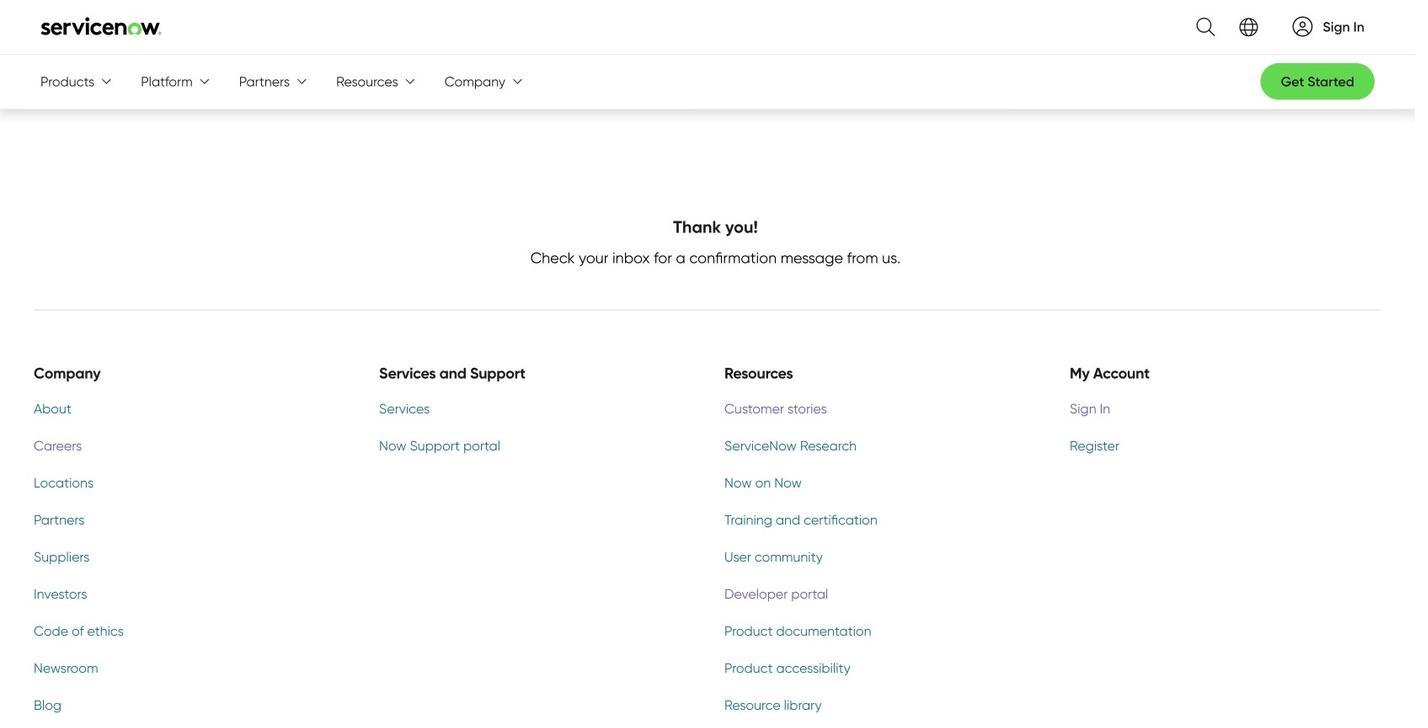 Task type: vqa. For each thing, say whether or not it's contained in the screenshot.
'Search' 'image'
yes



Task type: describe. For each thing, give the bounding box(es) containing it.
arc image
[[1293, 16, 1313, 36]]

search image
[[1187, 8, 1215, 46]]



Task type: locate. For each thing, give the bounding box(es) containing it.
servicenow image
[[40, 17, 162, 35]]



